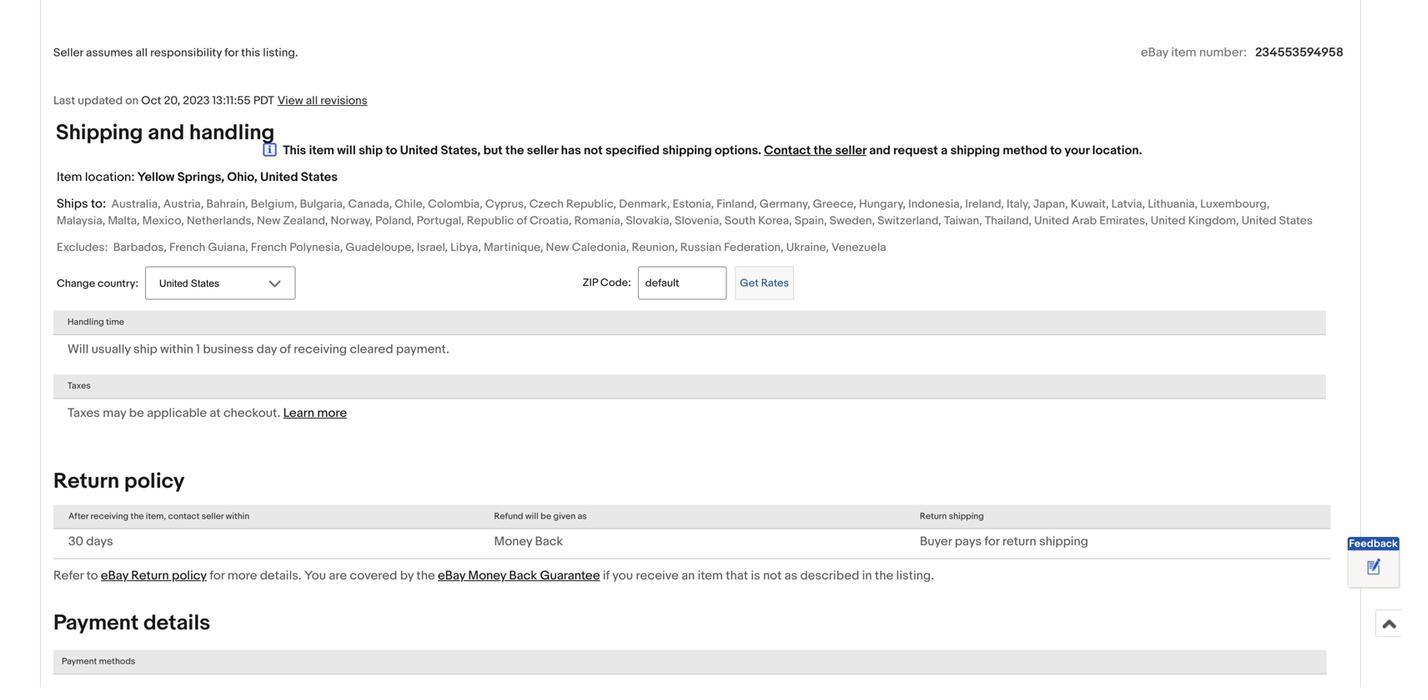 Task type: locate. For each thing, give the bounding box(es) containing it.
seller right contact
[[202, 511, 224, 522]]

ebay down the "days"
[[101, 568, 128, 583]]

receiving left cleared
[[294, 342, 347, 357]]

mexico,
[[142, 214, 184, 228]]

switzerland,
[[878, 214, 941, 228]]

estonia,
[[673, 197, 714, 211]]

not right has in the top of the page
[[584, 143, 603, 158]]

return shipping
[[920, 511, 984, 522]]

shipping
[[662, 143, 712, 158], [950, 143, 1000, 158], [949, 511, 984, 522], [1039, 534, 1088, 549]]

2 vertical spatial return
[[131, 568, 169, 583]]

ship
[[359, 143, 383, 158], [133, 342, 157, 357]]

1 vertical spatial payment
[[62, 656, 97, 667]]

return up buyer
[[920, 511, 947, 522]]

listing. right this
[[263, 46, 298, 60]]

and down 20,
[[148, 120, 184, 146]]

russian
[[680, 241, 721, 255]]

as right the "is"
[[784, 568, 797, 583]]

by
[[400, 568, 414, 583]]

french down the mexico,
[[169, 241, 205, 255]]

zip code:
[[583, 276, 631, 289]]

0 horizontal spatial as
[[578, 511, 587, 522]]

1 horizontal spatial within
[[226, 511, 249, 522]]

0 vertical spatial taxes
[[68, 381, 91, 392]]

item,
[[146, 511, 166, 522]]

italy,
[[1007, 197, 1031, 211]]

lithuania,
[[1148, 197, 1198, 211]]

0 vertical spatial money
[[494, 534, 532, 549]]

within right contact
[[226, 511, 249, 522]]

2 taxes from the top
[[68, 406, 100, 421]]

1 horizontal spatial french
[[251, 241, 287, 255]]

sweden,
[[830, 214, 875, 228]]

item right this
[[309, 143, 334, 158]]

1 horizontal spatial ebay
[[438, 568, 465, 583]]

austria,
[[163, 197, 204, 211]]

0 vertical spatial be
[[129, 406, 144, 421]]

2 horizontal spatial return
[[920, 511, 947, 522]]

french right guiana,
[[251, 241, 287, 255]]

may
[[103, 406, 126, 421]]

0 horizontal spatial be
[[129, 406, 144, 421]]

payment for payment methods
[[62, 656, 97, 667]]

be for will
[[540, 511, 551, 522]]

1 vertical spatial as
[[784, 568, 797, 583]]

taiwan,
[[944, 214, 982, 228]]

money
[[494, 534, 532, 549], [468, 568, 506, 583]]

taxes left may
[[68, 406, 100, 421]]

1 horizontal spatial as
[[784, 568, 797, 583]]

0 horizontal spatial and
[[148, 120, 184, 146]]

money down money back
[[468, 568, 506, 583]]

ship up canada,
[[359, 143, 383, 158]]

new down croatia,
[[546, 241, 569, 255]]

canada,
[[348, 197, 392, 211]]

denmark,
[[619, 197, 670, 211]]

shipping right the return
[[1039, 534, 1088, 549]]

0 horizontal spatial within
[[160, 342, 193, 357]]

2 vertical spatial item
[[698, 568, 723, 583]]

united down luxembourg,
[[1242, 214, 1276, 228]]

country:
[[98, 277, 138, 290]]

listing. down buyer
[[896, 568, 934, 583]]

1 horizontal spatial more
[[317, 406, 347, 421]]

1 vertical spatial be
[[540, 511, 551, 522]]

0 vertical spatial receiving
[[294, 342, 347, 357]]

0 vertical spatial item
[[1171, 45, 1196, 60]]

1 vertical spatial not
[[763, 568, 782, 583]]

refund
[[494, 511, 523, 522]]

payment
[[53, 611, 139, 636], [62, 656, 97, 667]]

0 vertical spatial of
[[517, 214, 527, 228]]

slovenia,
[[675, 214, 722, 228]]

item
[[57, 170, 82, 185]]

0 horizontal spatial french
[[169, 241, 205, 255]]

1 vertical spatial within
[[226, 511, 249, 522]]

0 horizontal spatial of
[[280, 342, 291, 357]]

united
[[400, 143, 438, 158], [260, 170, 298, 185], [1034, 214, 1069, 228], [1151, 214, 1186, 228], [1242, 214, 1276, 228]]

1 horizontal spatial not
[[763, 568, 782, 583]]

20,
[[164, 94, 180, 108]]

to left your
[[1050, 143, 1062, 158]]

1 taxes from the top
[[68, 381, 91, 392]]

seller left has in the top of the page
[[527, 143, 558, 158]]

request
[[893, 143, 938, 158]]

2023
[[183, 94, 210, 108]]

republic,
[[566, 197, 616, 211]]

0 vertical spatial more
[[317, 406, 347, 421]]

and left request
[[869, 143, 891, 158]]

0 horizontal spatial ship
[[133, 342, 157, 357]]

item right the an at the bottom of the page
[[698, 568, 723, 583]]

taxes
[[68, 381, 91, 392], [68, 406, 100, 421]]

ship right usually
[[133, 342, 157, 357]]

1 horizontal spatial return
[[131, 568, 169, 583]]

thailand,
[[985, 214, 1032, 228]]

not right the "is"
[[763, 568, 782, 583]]

oct
[[141, 94, 161, 108]]

0 horizontal spatial new
[[257, 214, 280, 228]]

1 horizontal spatial of
[[517, 214, 527, 228]]

0 vertical spatial new
[[257, 214, 280, 228]]

policy up details
[[172, 568, 207, 583]]

states up bulgaria,
[[301, 170, 338, 185]]

0 horizontal spatial receiving
[[90, 511, 129, 522]]

not
[[584, 143, 603, 158], [763, 568, 782, 583]]

taxes for taxes may be applicable at checkout. learn more
[[68, 406, 100, 421]]

romania,
[[574, 214, 623, 228]]

of right day
[[280, 342, 291, 357]]

hungary,
[[859, 197, 906, 211]]

that
[[726, 568, 748, 583]]

1 vertical spatial back
[[509, 568, 537, 583]]

emirates,
[[1099, 214, 1148, 228]]

0 horizontal spatial return
[[53, 469, 119, 494]]

be right may
[[129, 406, 144, 421]]

return up payment details
[[131, 568, 169, 583]]

method
[[1003, 143, 1047, 158]]

ebay
[[1141, 45, 1168, 60], [101, 568, 128, 583], [438, 568, 465, 583]]

0 horizontal spatial states
[[301, 170, 338, 185]]

latvia,
[[1111, 197, 1145, 211]]

0 vertical spatial return
[[53, 469, 119, 494]]

arab
[[1072, 214, 1097, 228]]

will down revisions
[[337, 143, 356, 158]]

guadeloupe,
[[346, 241, 414, 255]]

states right the kingdom,
[[1279, 214, 1313, 228]]

all right assumes
[[136, 46, 148, 60]]

1 vertical spatial return
[[920, 511, 947, 522]]

malta,
[[108, 214, 140, 228]]

seller up greece,
[[835, 143, 866, 158]]

2 vertical spatial for
[[210, 568, 225, 583]]

seller
[[527, 143, 558, 158], [835, 143, 866, 158], [202, 511, 224, 522]]

to up chile,
[[386, 143, 397, 158]]

payment up payment methods
[[53, 611, 139, 636]]

1 horizontal spatial ship
[[359, 143, 383, 158]]

within left 1
[[160, 342, 193, 357]]

0 horizontal spatial more
[[227, 568, 257, 583]]

1 horizontal spatial new
[[546, 241, 569, 255]]

for left this
[[224, 46, 238, 60]]

1 vertical spatial listing.
[[896, 568, 934, 583]]

assumes
[[86, 46, 133, 60]]

will
[[337, 143, 356, 158], [525, 511, 538, 522]]

0 vertical spatial as
[[578, 511, 587, 522]]

1 horizontal spatial states
[[1279, 214, 1313, 228]]

all right view
[[306, 94, 318, 108]]

to:
[[91, 196, 106, 211]]

united down error icon
[[260, 170, 298, 185]]

0 horizontal spatial all
[[136, 46, 148, 60]]

new
[[257, 214, 280, 228], [546, 241, 569, 255]]

1 horizontal spatial all
[[306, 94, 318, 108]]

0 vertical spatial will
[[337, 143, 356, 158]]

to
[[386, 143, 397, 158], [1050, 143, 1062, 158], [86, 568, 98, 583]]

0 vertical spatial payment
[[53, 611, 139, 636]]

after receiving the item, contact seller within
[[68, 511, 249, 522]]

1 horizontal spatial will
[[525, 511, 538, 522]]

2 horizontal spatial item
[[1171, 45, 1196, 60]]

payment left methods
[[62, 656, 97, 667]]

more right 'learn'
[[317, 406, 347, 421]]

item for ebay
[[1171, 45, 1196, 60]]

policy up item,
[[124, 469, 185, 494]]

slovakia,
[[626, 214, 672, 228]]

as
[[578, 511, 587, 522], [784, 568, 797, 583]]

0 horizontal spatial will
[[337, 143, 356, 158]]

buyer pays for return shipping
[[920, 534, 1088, 549]]

spain,
[[795, 214, 827, 228]]

payment.
[[396, 342, 449, 357]]

back down refund will be given as
[[535, 534, 563, 549]]

return up after
[[53, 469, 119, 494]]

if
[[603, 568, 610, 583]]

martinique,
[[484, 241, 543, 255]]

shipping up pays
[[949, 511, 984, 522]]

0 vertical spatial within
[[160, 342, 193, 357]]

will right the refund
[[525, 511, 538, 522]]

of down cyprus,
[[517, 214, 527, 228]]

1 horizontal spatial item
[[698, 568, 723, 583]]

0 vertical spatial ship
[[359, 143, 383, 158]]

new down belgium,
[[257, 214, 280, 228]]

this
[[283, 143, 306, 158]]

0 vertical spatial listing.
[[263, 46, 298, 60]]

of inside australia, austria, bahrain, belgium, bulgaria, canada, chile, colombia, cyprus, czech republic, denmark, estonia, finland, germany, greece, hungary, indonesia, ireland, italy, japan, kuwait, latvia, lithuania, luxembourg, malaysia, malta, mexico, netherlands, new zealand, norway, poland, portugal, republic of croatia, romania, slovakia, slovenia, south korea, spain, sweden, switzerland, taiwan, thailand, united arab emirates, united kingdom, united states
[[517, 214, 527, 228]]

covered
[[350, 568, 397, 583]]

be for may
[[129, 406, 144, 421]]

to right refer
[[86, 568, 98, 583]]

item left number:
[[1171, 45, 1196, 60]]

policy
[[124, 469, 185, 494], [172, 568, 207, 583]]

taxes down the will
[[68, 381, 91, 392]]

more left details.
[[227, 568, 257, 583]]

as right given
[[578, 511, 587, 522]]

options.
[[715, 143, 761, 158]]

states
[[301, 170, 338, 185], [1279, 214, 1313, 228]]

specified
[[605, 143, 660, 158]]

1 vertical spatial taxes
[[68, 406, 100, 421]]

ukraine,
[[786, 241, 829, 255]]

guiana,
[[208, 241, 248, 255]]

zealand,
[[283, 214, 328, 228]]

0 vertical spatial for
[[224, 46, 238, 60]]

money down the refund
[[494, 534, 532, 549]]

australia,
[[111, 197, 161, 211]]

receiving up the "days"
[[90, 511, 129, 522]]

excludes:
[[57, 241, 108, 255]]

get rates button
[[735, 267, 794, 300]]

2 french from the left
[[251, 241, 287, 255]]

ebay right by
[[438, 568, 465, 583]]

for up details
[[210, 568, 225, 583]]

1 horizontal spatial be
[[540, 511, 551, 522]]

1 vertical spatial item
[[309, 143, 334, 158]]

be left given
[[540, 511, 551, 522]]

0 horizontal spatial item
[[309, 143, 334, 158]]

refer
[[53, 568, 84, 583]]

1 vertical spatial states
[[1279, 214, 1313, 228]]

the
[[505, 143, 524, 158], [814, 143, 832, 158], [131, 511, 144, 522], [416, 568, 435, 583], [875, 568, 893, 583]]

last
[[53, 94, 75, 108]]

the left item,
[[131, 511, 144, 522]]

1 horizontal spatial listing.
[[896, 568, 934, 583]]

1 vertical spatial of
[[280, 342, 291, 357]]

pdt
[[253, 94, 274, 108]]

for right pays
[[984, 534, 1000, 549]]

0 vertical spatial not
[[584, 143, 603, 158]]

this item will ship to united states, but the seller has not specified shipping options. contact the seller and request a shipping method to your location.
[[283, 143, 1142, 158]]

30 days
[[68, 534, 113, 549]]

details.
[[260, 568, 302, 583]]

the right but
[[505, 143, 524, 158]]

ebay left number:
[[1141, 45, 1168, 60]]

item for this
[[309, 143, 334, 158]]

australia, austria, bahrain, belgium, bulgaria, canada, chile, colombia, cyprus, czech republic, denmark, estonia, finland, germany, greece, hungary, indonesia, ireland, italy, japan, kuwait, latvia, lithuania, luxembourg, malaysia, malta, mexico, netherlands, new zealand, norway, poland, portugal, republic of croatia, romania, slovakia, slovenia, south korea, spain, sweden, switzerland, taiwan, thailand, united arab emirates, united kingdom, united states
[[57, 197, 1313, 228]]

seller assumes all responsibility for this listing.
[[53, 46, 298, 60]]

get
[[740, 277, 759, 290]]

back down money back
[[509, 568, 537, 583]]

given
[[553, 511, 576, 522]]

israel,
[[417, 241, 448, 255]]



Task type: describe. For each thing, give the bounding box(es) containing it.
poland,
[[375, 214, 414, 228]]

republic
[[467, 214, 514, 228]]

belgium,
[[251, 197, 297, 211]]

1 horizontal spatial and
[[869, 143, 891, 158]]

change country:
[[57, 277, 138, 290]]

1 vertical spatial for
[[984, 534, 1000, 549]]

ebay return policy link
[[101, 568, 207, 583]]

last updated on oct 20, 2023 13:11:55 pdt view all revisions
[[53, 94, 368, 108]]

0 vertical spatial all
[[136, 46, 148, 60]]

1
[[196, 342, 200, 357]]

0 horizontal spatial listing.
[[263, 46, 298, 60]]

ebay money back guarantee link
[[438, 568, 600, 583]]

change
[[57, 277, 95, 290]]

methods
[[99, 656, 135, 667]]

item location: yellow springs, ohio, united states
[[57, 170, 338, 185]]

indonesia,
[[908, 197, 963, 211]]

bulgaria,
[[300, 197, 346, 211]]

payment details
[[53, 611, 210, 636]]

usually
[[91, 342, 131, 357]]

will usually ship within 1 business day of receiving cleared payment.
[[68, 342, 449, 357]]

federation,
[[724, 241, 784, 255]]

colombia,
[[428, 197, 483, 211]]

united left states,
[[400, 143, 438, 158]]

time
[[106, 317, 124, 328]]

states,
[[441, 143, 481, 158]]

return for return shipping
[[920, 511, 947, 522]]

feedback
[[1349, 537, 1398, 550]]

cleared
[[350, 342, 393, 357]]

caledonia,
[[572, 241, 629, 255]]

0 horizontal spatial to
[[86, 568, 98, 583]]

pays
[[955, 534, 982, 549]]

is
[[751, 568, 760, 583]]

taxes for taxes
[[68, 381, 91, 392]]

day
[[257, 342, 277, 357]]

an
[[681, 568, 695, 583]]

the right in
[[875, 568, 893, 583]]

payment for payment details
[[53, 611, 139, 636]]

handling
[[68, 317, 104, 328]]

luxembourg,
[[1200, 197, 1270, 211]]

234553594958
[[1255, 45, 1344, 60]]

1 vertical spatial will
[[525, 511, 538, 522]]

you
[[304, 568, 326, 583]]

30
[[68, 534, 83, 549]]

finland,
[[717, 197, 757, 211]]

refer to ebay return policy for more details. you are covered by the ebay money back guarantee if you receive an item that is not as described in the listing.
[[53, 568, 934, 583]]

germany,
[[759, 197, 810, 211]]

are
[[329, 568, 347, 583]]

checkout.
[[223, 406, 280, 421]]

czech
[[529, 197, 564, 211]]

13:11:55
[[212, 94, 251, 108]]

japan,
[[1033, 197, 1068, 211]]

korea,
[[758, 214, 792, 228]]

1 vertical spatial receiving
[[90, 511, 129, 522]]

get rates
[[740, 277, 789, 290]]

this
[[241, 46, 260, 60]]

money back
[[494, 534, 563, 549]]

0 horizontal spatial not
[[584, 143, 603, 158]]

learn more link
[[283, 406, 347, 421]]

springs,
[[177, 170, 224, 185]]

but
[[483, 143, 503, 158]]

2 horizontal spatial seller
[[835, 143, 866, 158]]

return
[[1002, 534, 1036, 549]]

location:
[[85, 170, 135, 185]]

croatia,
[[530, 214, 572, 228]]

on
[[125, 94, 139, 108]]

after
[[68, 511, 88, 522]]

error icon image
[[263, 143, 283, 158]]

has
[[561, 143, 581, 158]]

1 horizontal spatial to
[[386, 143, 397, 158]]

business
[[203, 342, 254, 357]]

1 vertical spatial ship
[[133, 342, 157, 357]]

contact
[[168, 511, 200, 522]]

described
[[800, 568, 859, 583]]

days
[[86, 534, 113, 549]]

return for return policy
[[53, 469, 119, 494]]

1 vertical spatial more
[[227, 568, 257, 583]]

handling
[[189, 120, 275, 146]]

shipping right a at the right top
[[950, 143, 1000, 158]]

1 horizontal spatial receiving
[[294, 342, 347, 357]]

1 vertical spatial policy
[[172, 568, 207, 583]]

0 vertical spatial policy
[[124, 469, 185, 494]]

a
[[941, 143, 948, 158]]

will
[[68, 342, 89, 357]]

contact
[[764, 143, 811, 158]]

1 vertical spatial all
[[306, 94, 318, 108]]

ships
[[57, 196, 88, 211]]

south
[[725, 214, 756, 228]]

shipping left 'options.'
[[662, 143, 712, 158]]

in
[[862, 568, 872, 583]]

0 horizontal spatial ebay
[[101, 568, 128, 583]]

guarantee
[[540, 568, 600, 583]]

0 vertical spatial states
[[301, 170, 338, 185]]

1 french from the left
[[169, 241, 205, 255]]

1 vertical spatial money
[[468, 568, 506, 583]]

1 horizontal spatial seller
[[527, 143, 558, 158]]

ships to:
[[57, 196, 106, 211]]

netherlands,
[[187, 214, 254, 228]]

ohio,
[[227, 170, 257, 185]]

ZIP Code: text field
[[638, 267, 727, 300]]

barbados,
[[113, 241, 167, 255]]

zip
[[583, 276, 598, 289]]

the right contact
[[814, 143, 832, 158]]

code:
[[600, 276, 631, 289]]

the right by
[[416, 568, 435, 583]]

united down japan,
[[1034, 214, 1069, 228]]

new inside australia, austria, bahrain, belgium, bulgaria, canada, chile, colombia, cyprus, czech republic, denmark, estonia, finland, germany, greece, hungary, indonesia, ireland, italy, japan, kuwait, latvia, lithuania, luxembourg, malaysia, malta, mexico, netherlands, new zealand, norway, poland, portugal, republic of croatia, romania, slovakia, slovenia, south korea, spain, sweden, switzerland, taiwan, thailand, united arab emirates, united kingdom, united states
[[257, 214, 280, 228]]

contact the seller link
[[764, 143, 866, 158]]

0 vertical spatial back
[[535, 534, 563, 549]]

buyer
[[920, 534, 952, 549]]

2 horizontal spatial to
[[1050, 143, 1062, 158]]

responsibility
[[150, 46, 222, 60]]

1 vertical spatial new
[[546, 241, 569, 255]]

0 horizontal spatial seller
[[202, 511, 224, 522]]

states inside australia, austria, bahrain, belgium, bulgaria, canada, chile, colombia, cyprus, czech republic, denmark, estonia, finland, germany, greece, hungary, indonesia, ireland, italy, japan, kuwait, latvia, lithuania, luxembourg, malaysia, malta, mexico, netherlands, new zealand, norway, poland, portugal, republic of croatia, romania, slovakia, slovenia, south korea, spain, sweden, switzerland, taiwan, thailand, united arab emirates, united kingdom, united states
[[1279, 214, 1313, 228]]

2 horizontal spatial ebay
[[1141, 45, 1168, 60]]

view all revisions link
[[274, 93, 368, 108]]

rates
[[761, 277, 789, 290]]

united down lithuania,
[[1151, 214, 1186, 228]]

ireland,
[[965, 197, 1004, 211]]

excludes: barbados, french guiana, french polynesia, guadeloupe, israel, libya, martinique, new caledonia, reunion, russian federation, ukraine, venezuela
[[57, 241, 886, 255]]

polynesia,
[[290, 241, 343, 255]]



Task type: vqa. For each thing, say whether or not it's contained in the screenshot.
the right The Lithium-
no



